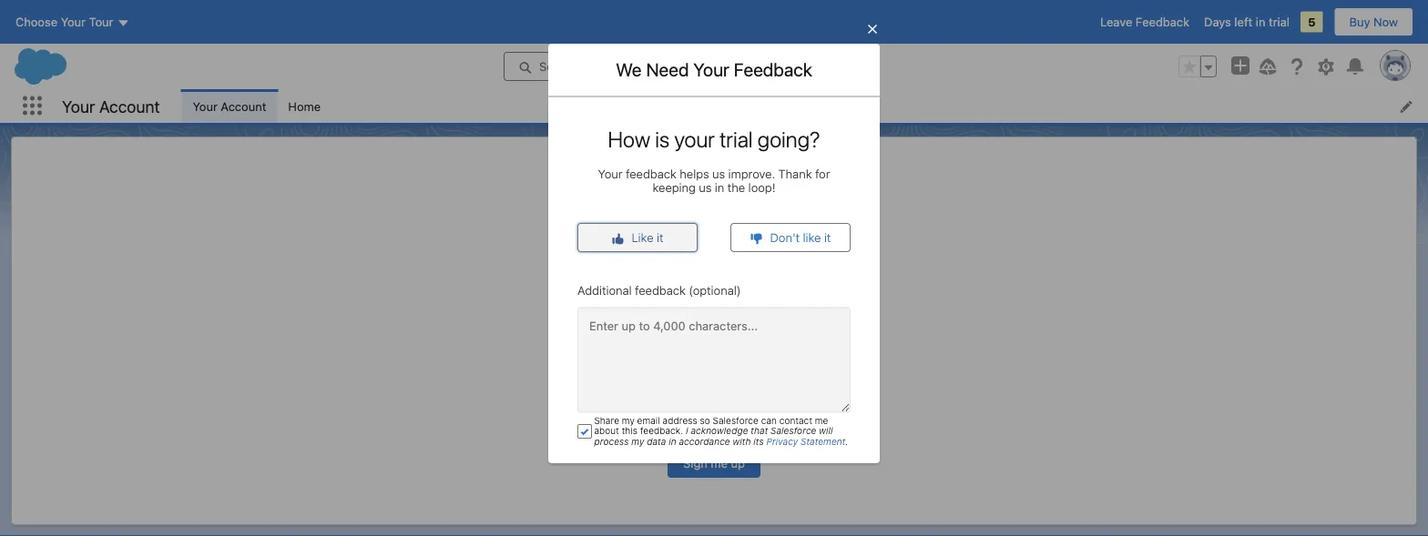 Task type: describe. For each thing, give the bounding box(es) containing it.
process
[[595, 437, 629, 447]]

me inside share my email address so salesforce can contact me about this feedback.
[[815, 416, 829, 426]]

sign me up
[[684, 457, 745, 470]]

your account inside list
[[193, 99, 266, 113]]

we need your feedback
[[616, 59, 813, 80]]

billing
[[651, 414, 682, 427]]

up
[[731, 457, 745, 470]]

how is your trial going?
[[608, 127, 821, 152]]

thank
[[779, 167, 812, 180]]

5
[[1309, 15, 1316, 29]]

it inside button
[[825, 231, 831, 245]]

0 horizontal spatial feedback
[[734, 59, 813, 80]]

days left in trial
[[1205, 15, 1290, 29]]

here.
[[774, 414, 800, 427]]

0 vertical spatial in
[[1256, 15, 1266, 29]]

account inside list
[[221, 99, 266, 113]]

home link
[[277, 89, 332, 123]]

like it button
[[578, 223, 698, 252]]

its
[[754, 437, 764, 447]]

can inside when you subscribe, you can manage your plan, licenses and billing information right here.
[[700, 402, 719, 414]]

for
[[816, 167, 831, 180]]

your inside the "your feedback helps us improve. thank for keeping us in the loop!"
[[598, 167, 623, 180]]

feedback for your
[[626, 167, 677, 180]]

information
[[685, 414, 744, 427]]

the
[[728, 180, 746, 194]]

my inside share my email address so salesforce can contact me about this feedback.
[[622, 416, 635, 426]]

email
[[637, 416, 660, 426]]

how
[[608, 127, 651, 152]]

this
[[622, 426, 638, 437]]

going?
[[758, 127, 821, 152]]

your account link
[[182, 89, 277, 123]]

.
[[846, 437, 849, 447]]

privacy statement link
[[767, 437, 846, 447]]

additional
[[578, 283, 632, 297]]

statement
[[801, 437, 846, 447]]

in inside the "your feedback helps us improve. thank for keeping us in the loop!"
[[715, 180, 725, 194]]

when you subscribe, you can manage your plan, licenses and billing information right here.
[[567, 402, 862, 427]]

my inside i acknowledge that salesforce will process my data in accordance with its
[[632, 437, 645, 447]]

0 horizontal spatial your
[[675, 127, 715, 152]]

about
[[595, 426, 620, 437]]

search... button
[[504, 52, 868, 81]]

leave feedback
[[1101, 15, 1190, 29]]

buy
[[1350, 15, 1371, 29]]

i
[[686, 426, 689, 437]]

don't like it
[[771, 231, 831, 245]]

i acknowledge that salesforce will process my data in accordance with its
[[595, 426, 833, 447]]

buy now button
[[1335, 7, 1414, 36]]

privacy statement .
[[767, 437, 849, 447]]

subscribe,
[[622, 402, 675, 414]]

feedback for additional
[[635, 283, 686, 297]]

now
[[1374, 15, 1399, 29]]

don't
[[771, 231, 800, 245]]

leave
[[1101, 15, 1133, 29]]

like it
[[632, 231, 664, 245]]



Task type: vqa. For each thing, say whether or not it's contained in the screenshot.
the $20,000.00 Acme (Sample) 11/15/2023
no



Task type: locate. For each thing, give the bounding box(es) containing it.
feedback down is
[[626, 167, 677, 180]]

don't like it button
[[731, 223, 851, 252]]

can inside share my email address so salesforce can contact me about this feedback.
[[762, 416, 777, 426]]

contact
[[780, 416, 813, 426]]

share my email address so salesforce can contact me about this feedback.
[[595, 416, 829, 437]]

your inside when you subscribe, you can manage your plan, licenses and billing information right here.
[[766, 402, 788, 414]]

it inside button
[[657, 231, 664, 245]]

keeping
[[653, 180, 696, 194]]

feedback.
[[640, 426, 684, 437]]

additional feedback (optional)
[[578, 283, 741, 297]]

(optional)
[[689, 283, 741, 297]]

left
[[1235, 15, 1253, 29]]

0 horizontal spatial your account
[[62, 96, 160, 116]]

my left email in the left of the page
[[622, 416, 635, 426]]

0 vertical spatial your
[[675, 127, 715, 152]]

1 horizontal spatial salesforce
[[771, 426, 817, 437]]

trial left 5
[[1269, 15, 1290, 29]]

you up share
[[600, 402, 619, 414]]

can
[[700, 402, 719, 414], [762, 416, 777, 426]]

salesforce inside i acknowledge that salesforce will process my data in accordance with its
[[771, 426, 817, 437]]

days
[[1205, 15, 1232, 29]]

salesforce
[[713, 416, 759, 426], [771, 426, 817, 437]]

0 horizontal spatial trial
[[720, 127, 753, 152]]

0 vertical spatial trial
[[1269, 15, 1290, 29]]

your right is
[[675, 127, 715, 152]]

0 vertical spatial me
[[815, 416, 829, 426]]

trial for in
[[1269, 15, 1290, 29]]

0 vertical spatial feedback
[[626, 167, 677, 180]]

1 horizontal spatial account
[[221, 99, 266, 113]]

0 horizontal spatial can
[[700, 402, 719, 414]]

1 horizontal spatial your
[[766, 402, 788, 414]]

feedback
[[626, 167, 677, 180], [635, 283, 686, 297]]

is
[[655, 127, 670, 152]]

you up address
[[678, 402, 697, 414]]

address
[[663, 416, 698, 426]]

in right left
[[1256, 15, 1266, 29]]

home
[[288, 99, 321, 113]]

0 horizontal spatial salesforce
[[713, 416, 759, 426]]

need
[[646, 59, 689, 80]]

0 vertical spatial can
[[700, 402, 719, 414]]

1 vertical spatial feedback
[[635, 283, 686, 297]]

2 horizontal spatial in
[[1256, 15, 1266, 29]]

right
[[747, 414, 771, 427]]

list containing your account
[[182, 89, 1429, 123]]

data
[[647, 437, 666, 447]]

0 vertical spatial my
[[622, 416, 635, 426]]

salesforce inside share my email address so salesforce can contact me about this feedback.
[[713, 416, 759, 426]]

Additional feedback (optional) text field
[[578, 308, 851, 413]]

leave feedback link
[[1101, 15, 1190, 29]]

1 horizontal spatial your account
[[193, 99, 266, 113]]

me left up
[[711, 457, 728, 470]]

privacy
[[767, 437, 798, 447]]

1 vertical spatial my
[[632, 437, 645, 447]]

buy now
[[1350, 15, 1399, 29]]

will
[[819, 426, 833, 437]]

feedback
[[1136, 15, 1190, 29], [734, 59, 813, 80]]

your
[[675, 127, 715, 152], [766, 402, 788, 414]]

can up so
[[700, 402, 719, 414]]

can up its
[[762, 416, 777, 426]]

1 horizontal spatial it
[[825, 231, 831, 245]]

1 you from the left
[[600, 402, 619, 414]]

helps
[[680, 167, 710, 180]]

0 vertical spatial feedback
[[1136, 15, 1190, 29]]

it
[[657, 231, 664, 245], [825, 231, 831, 245]]

1 horizontal spatial us
[[713, 167, 726, 180]]

0 horizontal spatial you
[[600, 402, 619, 414]]

2 you from the left
[[678, 402, 697, 414]]

feedback inside the "your feedback helps us improve. thank for keeping us in the loop!"
[[626, 167, 677, 180]]

like
[[803, 231, 822, 245]]

you
[[600, 402, 619, 414], [678, 402, 697, 414]]

1 horizontal spatial in
[[715, 180, 725, 194]]

my
[[622, 416, 635, 426], [632, 437, 645, 447]]

feedback right 'leave'
[[1136, 15, 1190, 29]]

that
[[751, 426, 768, 437]]

your
[[694, 59, 730, 80], [62, 96, 95, 116], [193, 99, 218, 113], [598, 167, 623, 180]]

account
[[99, 96, 160, 116], [221, 99, 266, 113]]

improve.
[[729, 167, 776, 180]]

my left data
[[632, 437, 645, 447]]

in
[[1256, 15, 1266, 29], [715, 180, 725, 194], [669, 437, 677, 447]]

plan,
[[792, 402, 817, 414]]

0 horizontal spatial us
[[699, 180, 712, 194]]

1 vertical spatial in
[[715, 180, 725, 194]]

1 vertical spatial me
[[711, 457, 728, 470]]

like
[[632, 231, 654, 245]]

me inside button
[[711, 457, 728, 470]]

in right data
[[669, 437, 677, 447]]

feedback up going? at the top of page
[[734, 59, 813, 80]]

so
[[700, 416, 711, 426]]

0 horizontal spatial me
[[711, 457, 728, 470]]

1 vertical spatial your
[[766, 402, 788, 414]]

licenses
[[820, 402, 862, 414]]

in inside i acknowledge that salesforce will process my data in accordance with its
[[669, 437, 677, 447]]

1 vertical spatial trial
[[720, 127, 753, 152]]

me
[[815, 416, 829, 426], [711, 457, 728, 470]]

1 vertical spatial can
[[762, 416, 777, 426]]

0 horizontal spatial in
[[669, 437, 677, 447]]

sign me up button
[[668, 449, 761, 478]]

2 vertical spatial in
[[669, 437, 677, 447]]

1 horizontal spatial me
[[815, 416, 829, 426]]

acknowledge
[[691, 426, 749, 437]]

1 it from the left
[[657, 231, 664, 245]]

0 horizontal spatial account
[[99, 96, 160, 116]]

your account
[[62, 96, 160, 116], [193, 99, 266, 113]]

manage
[[722, 402, 763, 414]]

1 horizontal spatial trial
[[1269, 15, 1290, 29]]

feedback down "like it"
[[635, 283, 686, 297]]

1 horizontal spatial can
[[762, 416, 777, 426]]

and
[[629, 414, 648, 427]]

us
[[713, 167, 726, 180], [699, 180, 712, 194]]

trial up improve.
[[720, 127, 753, 152]]

me up statement
[[815, 416, 829, 426]]

when
[[567, 402, 597, 414]]

your up contact
[[766, 402, 788, 414]]

loop!
[[749, 180, 776, 194]]

your feedback helps us improve. thank for keeping us in the loop!
[[598, 167, 831, 194]]

1 horizontal spatial you
[[678, 402, 697, 414]]

your inside list
[[193, 99, 218, 113]]

1 vertical spatial feedback
[[734, 59, 813, 80]]

2 it from the left
[[825, 231, 831, 245]]

list
[[182, 89, 1429, 123]]

sign
[[684, 457, 708, 470]]

search...
[[539, 60, 588, 73]]

share
[[595, 416, 620, 426]]

in left the
[[715, 180, 725, 194]]

group
[[1179, 56, 1217, 77]]

trial for your
[[720, 127, 753, 152]]

trial
[[1269, 15, 1290, 29], [720, 127, 753, 152]]

with
[[733, 437, 751, 447]]

1 horizontal spatial feedback
[[1136, 15, 1190, 29]]

accordance
[[679, 437, 731, 447]]

0 horizontal spatial it
[[657, 231, 664, 245]]

we
[[616, 59, 642, 80]]



